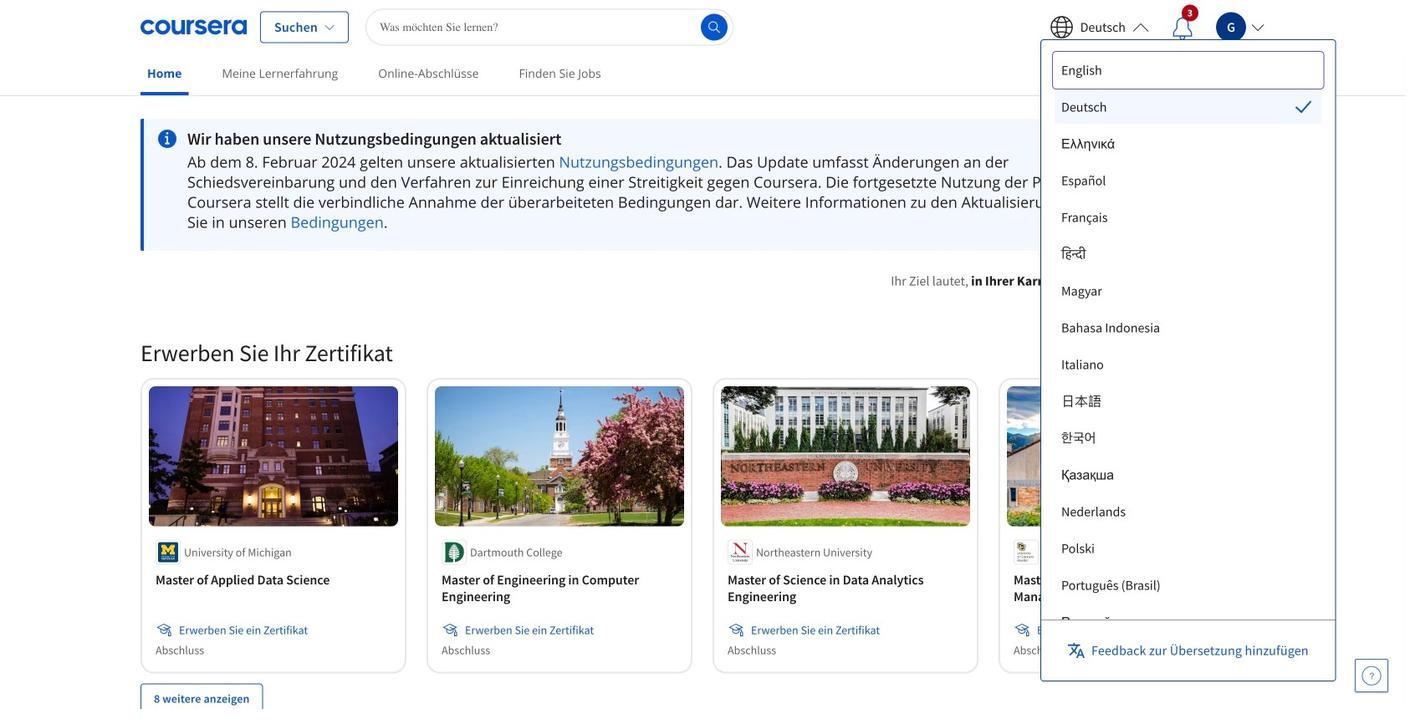 Task type: locate. For each thing, give the bounding box(es) containing it.
menu
[[1055, 54, 1322, 709]]

hilfe center image
[[1362, 666, 1382, 686]]

informationen: wir haben unsere nutzungsbedingungen aktualisiert element
[[187, 129, 1132, 149]]

main content
[[0, 98, 1405, 709]]

radio item
[[1055, 90, 1322, 124]]

coursera image
[[141, 14, 247, 41]]

None search field
[[366, 9, 734, 46]]



Task type: describe. For each thing, give the bounding box(es) containing it.
sammlung erwerben sie ihr zertifikat element
[[130, 311, 1275, 709]]



Task type: vqa. For each thing, say whether or not it's contained in the screenshot.
&
no



